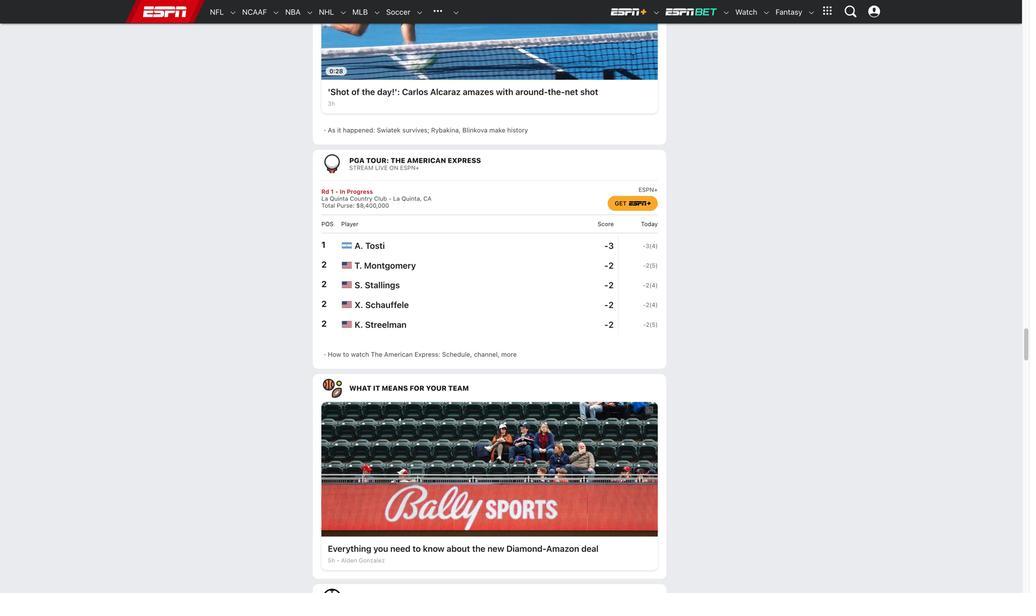 Task type: describe. For each thing, give the bounding box(es) containing it.
tour:
[[366, 157, 389, 165]]

purse:
[[337, 202, 355, 209]]

rybakina,
[[431, 127, 461, 134]]

s. stallings
[[355, 280, 400, 291]]

a.
[[355, 241, 363, 251]]

player
[[341, 221, 359, 228]]

pga
[[349, 157, 365, 165]]

your
[[426, 385, 447, 393]]

$8,400,000
[[356, 202, 389, 209]]

stream
[[349, 165, 374, 172]]

gonzalez
[[359, 558, 385, 565]]

means
[[382, 385, 408, 393]]

club
[[374, 195, 387, 202]]

get link
[[608, 196, 658, 211]]

streelman
[[365, 320, 407, 330]]

history
[[507, 127, 528, 134]]

-2(5) for t. montgomery
[[643, 262, 658, 269]]

express
[[448, 157, 481, 165]]

progress
[[347, 188, 373, 195]]

everything you need to know about the new diamond-amazon deal
[[328, 544, 599, 554]]

1 horizontal spatial to
[[413, 544, 421, 554]]

happened:
[[343, 127, 375, 134]]

carlos
[[402, 87, 428, 97]]

in
[[340, 188, 345, 195]]

it
[[373, 385, 380, 393]]

as it happened: swiatek survives; rybakina, blinkova make history
[[328, 127, 528, 134]]

1 horizontal spatial the
[[472, 544, 486, 554]]

need
[[390, 544, 411, 554]]

quinta,
[[402, 195, 422, 202]]

'shot of the day!': carlos alcaraz amazes with around-the-net shot
[[328, 87, 598, 97]]

how to watch the american express: schedule, channel, more
[[328, 351, 517, 359]]

-2 for stallings
[[605, 280, 614, 291]]

nfl link
[[205, 1, 224, 24]]

-2(4) for x. schauffele
[[643, 302, 658, 309]]

nhl link
[[314, 1, 334, 24]]

it
[[337, 127, 341, 134]]

watch
[[736, 8, 758, 16]]

schedule,
[[442, 351, 472, 359]]

deal
[[582, 544, 599, 554]]

the
[[371, 351, 382, 359]]

on
[[389, 165, 398, 172]]

tosti
[[365, 241, 385, 251]]

the-
[[548, 87, 565, 97]]

pga tour: the american express stream live on espn+
[[349, 157, 481, 172]]

ncaaf link
[[237, 1, 267, 24]]

watch link
[[730, 1, 758, 24]]

more
[[501, 351, 517, 359]]

-2(5) for k. streelman
[[643, 321, 658, 328]]

country
[[350, 195, 372, 202]]

you
[[374, 544, 388, 554]]

day!':
[[377, 87, 400, 97]]

diamond-
[[507, 544, 546, 554]]

0:28
[[330, 68, 343, 75]]

t.
[[355, 261, 362, 271]]

team
[[448, 385, 469, 393]]

mlb link
[[347, 1, 368, 24]]

rd
[[321, 188, 329, 195]]

0 horizontal spatial to
[[343, 351, 349, 359]]

everything
[[328, 544, 371, 554]]

montgomery
[[364, 261, 416, 271]]

score
[[598, 221, 614, 228]]

net
[[565, 87, 578, 97]]

mlb
[[352, 8, 368, 16]]

american
[[384, 351, 413, 359]]

2(5) for montgomery
[[646, 262, 658, 269]]

nba
[[285, 8, 301, 16]]

live
[[375, 165, 388, 172]]

fantasy
[[776, 8, 803, 16]]

fantasy link
[[770, 1, 803, 24]]



Task type: vqa. For each thing, say whether or not it's contained in the screenshot.
right Learn More button
no



Task type: locate. For each thing, give the bounding box(es) containing it.
nba link
[[280, 1, 301, 24]]

express:
[[415, 351, 440, 359]]

1 inside 'rd 1 - in progress la quinta country club - la quinta, ca total purse: $8,400,000'
[[331, 188, 334, 195]]

-2
[[605, 261, 614, 271], [605, 280, 614, 291], [605, 300, 614, 310], [605, 320, 614, 330]]

1 vertical spatial to
[[413, 544, 421, 554]]

2 -2(5) from the top
[[643, 321, 658, 328]]

1 vertical spatial 2(5)
[[646, 321, 658, 328]]

0 vertical spatial to
[[343, 351, 349, 359]]

1 down pos
[[321, 240, 326, 250]]

know
[[423, 544, 445, 554]]

0 horizontal spatial 1
[[321, 240, 326, 250]]

pos
[[321, 221, 334, 228]]

american
[[407, 157, 446, 165]]

-2 for streelman
[[605, 320, 614, 330]]

3
[[609, 241, 614, 251]]

alcaraz
[[430, 87, 461, 97]]

survives;
[[403, 127, 429, 134]]

0 horizontal spatial espn+
[[400, 165, 419, 172]]

la left quinta
[[321, 195, 328, 202]]

0 vertical spatial -2(4)
[[643, 282, 658, 289]]

shot
[[580, 87, 598, 97]]

2(4)
[[646, 282, 658, 289], [646, 302, 658, 309]]

total
[[321, 202, 335, 209]]

blinkova
[[463, 127, 488, 134]]

2 la from the left
[[393, 195, 400, 202]]

1 vertical spatial espn+
[[639, 187, 658, 193]]

to right the how
[[343, 351, 349, 359]]

0 horizontal spatial la
[[321, 195, 328, 202]]

x.
[[355, 300, 363, 310]]

5h
[[328, 558, 335, 565]]

get
[[615, 200, 627, 207]]

2 -2(4) from the top
[[643, 302, 658, 309]]

0 vertical spatial 1
[[331, 188, 334, 195]]

la
[[321, 195, 328, 202], [393, 195, 400, 202]]

alden gonzalez
[[341, 558, 385, 565]]

1 la from the left
[[321, 195, 328, 202]]

a. tosti
[[355, 241, 385, 251]]

nfl
[[210, 8, 224, 16]]

stallings
[[365, 280, 400, 291]]

1 horizontal spatial la
[[393, 195, 400, 202]]

2 2(4) from the top
[[646, 302, 658, 309]]

to
[[343, 351, 349, 359], [413, 544, 421, 554]]

1 vertical spatial 2(4)
[[646, 302, 658, 309]]

espn+ right on on the top of the page
[[400, 165, 419, 172]]

1 horizontal spatial espn+
[[639, 187, 658, 193]]

the right of in the left of the page
[[362, 87, 375, 97]]

how to watch the american express: schedule, channel, more link
[[328, 347, 656, 363]]

1 -2(5) from the top
[[643, 262, 658, 269]]

-2(5)
[[643, 262, 658, 269], [643, 321, 658, 328]]

-2 for schauffele
[[605, 300, 614, 310]]

-2(4) for s. stallings
[[643, 282, 658, 289]]

to right the need
[[413, 544, 421, 554]]

rd 1 - in progress la quinta country club - la quinta, ca total purse: $8,400,000
[[321, 188, 432, 209]]

amazes
[[463, 87, 494, 97]]

x. schauffele
[[355, 300, 409, 310]]

1 2(4) from the top
[[646, 282, 658, 289]]

2(5) for streelman
[[646, 321, 658, 328]]

today
[[641, 221, 658, 228]]

amazon
[[546, 544, 579, 554]]

the left new
[[472, 544, 486, 554]]

-2(4)
[[643, 282, 658, 289], [643, 302, 658, 309]]

-3
[[605, 241, 614, 251]]

watch
[[351, 351, 369, 359]]

0 vertical spatial 2(4)
[[646, 282, 658, 289]]

-3(4)
[[643, 243, 658, 250]]

around-
[[516, 87, 548, 97]]

la left 'quinta,'
[[393, 195, 400, 202]]

nhl
[[319, 8, 334, 16]]

0 vertical spatial 2(5)
[[646, 262, 658, 269]]

0 horizontal spatial the
[[362, 87, 375, 97]]

3(4)
[[646, 243, 658, 250]]

the
[[391, 157, 405, 165]]

espn+ up get link
[[639, 187, 658, 193]]

0 vertical spatial espn+
[[400, 165, 419, 172]]

1 vertical spatial -2(4)
[[643, 302, 658, 309]]

k.
[[355, 320, 363, 330]]

schauffele
[[365, 300, 409, 310]]

0 vertical spatial the
[[362, 87, 375, 97]]

what it means for your team
[[349, 385, 469, 393]]

-2 for montgomery
[[605, 261, 614, 271]]

0 vertical spatial -2(5)
[[643, 262, 658, 269]]

2 2(5) from the top
[[646, 321, 658, 328]]

espn+ inside 'pga tour: the american express stream live on espn+'
[[400, 165, 419, 172]]

1 vertical spatial -2(5)
[[643, 321, 658, 328]]

3 -2 from the top
[[605, 300, 614, 310]]

how
[[328, 351, 341, 359]]

for
[[410, 385, 424, 393]]

1 right rd
[[331, 188, 334, 195]]

quinta
[[330, 195, 348, 202]]

2(4) for stallings
[[646, 282, 658, 289]]

t. montgomery
[[355, 261, 416, 271]]

3h
[[328, 100, 335, 107]]

soccer
[[386, 8, 411, 16]]

1 vertical spatial 1
[[321, 240, 326, 250]]

1 horizontal spatial 1
[[331, 188, 334, 195]]

s.
[[355, 280, 363, 291]]

espn+
[[400, 165, 419, 172], [639, 187, 658, 193]]

about
[[447, 544, 470, 554]]

1 vertical spatial the
[[472, 544, 486, 554]]

k. streelman
[[355, 320, 407, 330]]

4 -2 from the top
[[605, 320, 614, 330]]

alden
[[341, 558, 357, 565]]

with
[[496, 87, 513, 97]]

1 -2 from the top
[[605, 261, 614, 271]]

as it happened: swiatek survives; rybakina, blinkova make history link
[[328, 122, 656, 138]]

'shot
[[328, 87, 349, 97]]

the
[[362, 87, 375, 97], [472, 544, 486, 554]]

of
[[352, 87, 360, 97]]

1 -2(4) from the top
[[643, 282, 658, 289]]

swiatek
[[377, 127, 401, 134]]

2(4) for schauffele
[[646, 302, 658, 309]]

channel,
[[474, 351, 500, 359]]

2(5)
[[646, 262, 658, 269], [646, 321, 658, 328]]

1 2(5) from the top
[[646, 262, 658, 269]]

2 -2 from the top
[[605, 280, 614, 291]]

make
[[489, 127, 506, 134]]

as
[[328, 127, 336, 134]]



